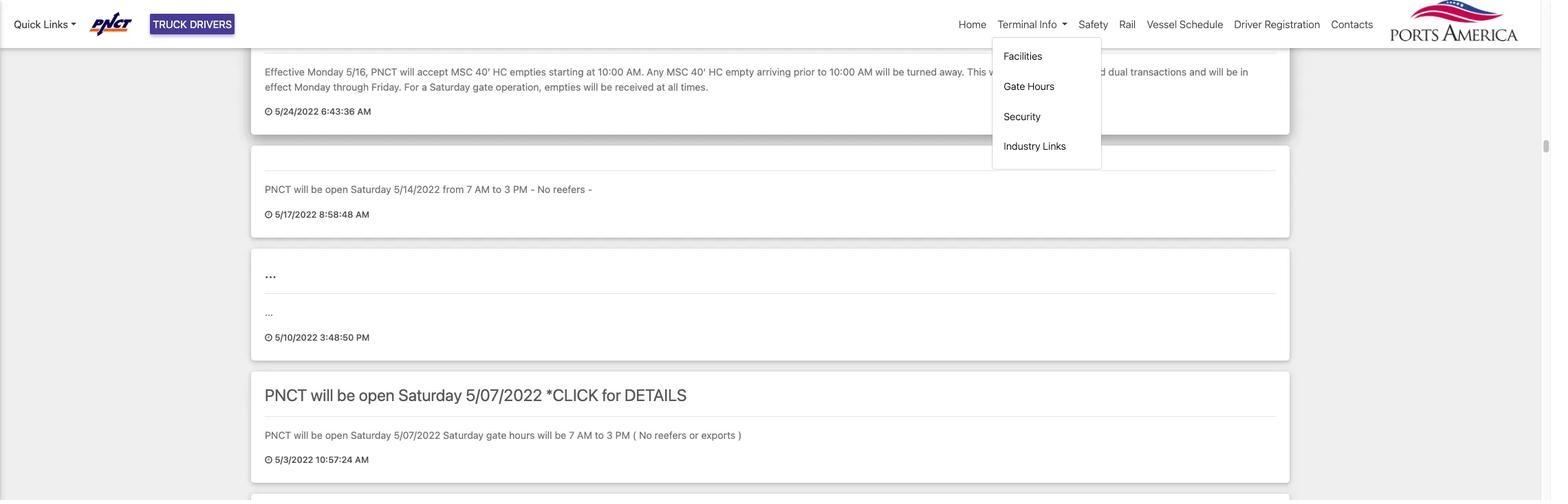 Task type: vqa. For each thing, say whether or not it's contained in the screenshot.
Number in VALID BOOKING NUMBER CONTAINER SIZE (LENGTH/HEIGHT) AND TYPE
no



Task type: describe. For each thing, give the bounding box(es) containing it.
am down *click
[[577, 430, 592, 441]]

empty
[[726, 66, 754, 78]]

received
[[615, 81, 654, 93]]

saturday for from
[[351, 184, 391, 196]]

will right hours
[[538, 430, 552, 441]]

truck
[[153, 18, 187, 30]]

dual
[[1109, 66, 1128, 78]]

saturday for *click
[[398, 386, 462, 405]]

exports
[[701, 430, 736, 441]]

driver registration
[[1235, 18, 1320, 30]]

effect
[[265, 81, 292, 93]]

5/10/2022 3:48:50 pm
[[272, 333, 370, 343]]

friday.
[[372, 81, 402, 93]]

5/07/2022 for saturday
[[394, 430, 441, 441]]

6:43:36
[[321, 107, 355, 117]]

turned
[[907, 66, 937, 78]]

1 horizontal spatial hc
[[660, 22, 683, 41]]

be down 3:48:50
[[337, 386, 355, 405]]

0 vertical spatial 7
[[467, 184, 472, 196]]

1 ... from the top
[[265, 263, 276, 282]]

gate hours
[[1004, 81, 1055, 92]]

facilities link
[[999, 44, 1096, 70]]

***** effective monday 5/16, pnct will accept msc 40' hc empties starting @ 10am*click here*
[[265, 22, 960, 41]]

@
[[805, 22, 820, 41]]

starting inside the effective monday 5/16, pnct will accept msc 40' hc empties starting at 10:00 am.   any msc 40' hc empty arriving prior to 10:00 am will be turned away.   this will be for both single and dual transactions and will be in effect monday through friday.  for a saturday gate operation, empties will be received at all times.
[[549, 66, 584, 78]]

)
[[738, 430, 742, 441]]

gate inside the effective monday 5/16, pnct will accept msc 40' hc empties starting at 10:00 am.   any msc 40' hc empty arriving prior to 10:00 am will be turned away.   this will be for both single and dual transactions and will be in effect monday through friday.  for a saturday gate operation, empties will be received at all times.
[[473, 81, 493, 93]]

2 vertical spatial empties
[[545, 81, 581, 93]]

terminal
[[998, 18, 1037, 30]]

links for industry links
[[1043, 141, 1066, 152]]

details
[[625, 386, 687, 405]]

saturday for saturday
[[351, 430, 391, 441]]

prior
[[794, 66, 815, 78]]

pnct will be open saturday 5/07/2022 saturday gate hours will be 7 am to 3 pm ( no reefers or exports )
[[265, 430, 742, 441]]

registration
[[1265, 18, 1320, 30]]

from
[[443, 184, 464, 196]]

or
[[689, 430, 699, 441]]

am right 8:58:48
[[356, 210, 369, 220]]

1 - from the left
[[530, 184, 535, 196]]

safety
[[1079, 18, 1109, 30]]

0 vertical spatial 5/16,
[[430, 22, 465, 41]]

*****
[[265, 22, 299, 41]]

1 horizontal spatial reefers
[[655, 430, 687, 441]]

hours
[[509, 430, 535, 441]]

pnct up operation,
[[469, 22, 511, 41]]

open for pnct will be open saturday 5/07/2022 saturday gate hours will be 7 am to 3 pm ( no reefers or exports )
[[325, 430, 348, 441]]

2 vertical spatial monday
[[294, 81, 331, 93]]

am.
[[626, 66, 644, 78]]

clock o image for 5/17/2022 8:58:48 am
[[265, 211, 272, 220]]

0 horizontal spatial msc
[[451, 66, 473, 78]]

schedule
[[1180, 18, 1224, 30]]

5/14/2022
[[394, 184, 440, 196]]

pnct will be open saturday 5/07/2022 *click for details
[[265, 386, 687, 405]]

single
[[1060, 66, 1086, 78]]

times.
[[681, 81, 709, 93]]

5/24/2022 6:43:36 am
[[272, 107, 371, 117]]

quick links link
[[14, 16, 76, 32]]

0 vertical spatial monday
[[368, 22, 426, 41]]

terminal info
[[998, 18, 1057, 30]]

0 vertical spatial empties
[[687, 22, 744, 41]]

5/07/2022 for *click
[[466, 386, 542, 405]]

accept inside the effective monday 5/16, pnct will accept msc 40' hc empties starting at 10:00 am.   any msc 40' hc empty arriving prior to 10:00 am will be turned away.   this will be for both single and dual transactions and will be in effect monday through friday.  for a saturday gate operation, empties will be received at all times.
[[417, 66, 448, 78]]

0 horizontal spatial hc
[[493, 66, 507, 78]]

industry links
[[1004, 141, 1066, 152]]

arriving
[[757, 66, 791, 78]]

be up 5/17/2022 8:58:48 am
[[311, 184, 323, 196]]

pnct will be open saturday 5/14/2022 from 7 am to 3 pm - no reefers -
[[265, 184, 592, 196]]

facilities
[[1004, 51, 1043, 62]]

am inside the effective monday 5/16, pnct will accept msc 40' hc empties starting at 10:00 am.   any msc 40' hc empty arriving prior to 10:00 am will be turned away.   this will be for both single and dual transactions and will be in effect monday through friday.  for a saturday gate operation, empties will be received at all times.
[[858, 66, 873, 78]]

vessel schedule link
[[1142, 11, 1229, 37]]

be up gate
[[1007, 66, 1018, 78]]

5/16, inside the effective monday 5/16, pnct will accept msc 40' hc empties starting at 10:00 am.   any msc 40' hc empty arriving prior to 10:00 am will be turned away.   this will be for both single and dual transactions and will be in effect monday through friday.  for a saturday gate operation, empties will be received at all times.
[[346, 66, 368, 78]]

be left in
[[1226, 66, 1238, 78]]

1 horizontal spatial msc
[[593, 22, 629, 41]]

*click
[[546, 386, 598, 405]]

security link
[[999, 104, 1096, 130]]

will left received
[[584, 81, 598, 93]]

truck drivers
[[153, 18, 232, 30]]

contacts link
[[1326, 11, 1379, 37]]

terminal info link
[[992, 11, 1074, 37]]

safety link
[[1074, 11, 1114, 37]]

any
[[647, 66, 664, 78]]

hours
[[1028, 81, 1055, 92]]

will up 5/3/2022
[[294, 430, 308, 441]]

driver registration link
[[1229, 11, 1326, 37]]

operation,
[[496, 81, 542, 93]]

pnct for pnct will be open saturday 5/07/2022 *click for details
[[265, 386, 307, 405]]

home link
[[954, 11, 992, 37]]

0 vertical spatial no
[[538, 184, 551, 196]]

2 - from the left
[[588, 184, 592, 196]]

rail
[[1120, 18, 1136, 30]]

vessel schedule
[[1147, 18, 1224, 30]]

5/17/2022 8:58:48 am
[[272, 210, 369, 220]]

1 vertical spatial for
[[602, 386, 621, 405]]

driver
[[1235, 18, 1262, 30]]

5/10/2022
[[275, 333, 318, 343]]

gate hours link
[[999, 74, 1096, 100]]

be up 5/3/2022 10:57:24 am
[[311, 430, 323, 441]]

will up for
[[400, 66, 415, 78]]

3:48:50
[[320, 333, 354, 343]]

industry links link
[[999, 134, 1096, 160]]

gate
[[1004, 81, 1025, 92]]

quick links
[[14, 18, 68, 30]]

for inside the effective monday 5/16, pnct will accept msc 40' hc empties starting at 10:00 am.   any msc 40' hc empty arriving prior to 10:00 am will be turned away.   this will be for both single and dual transactions and will be in effect monday through friday.  for a saturday gate operation, empties will be received at all times.
[[1021, 66, 1033, 78]]

1 vertical spatial gate
[[486, 430, 507, 441]]

clock o image for 5/10/2022 3:48:50 pm
[[265, 334, 272, 343]]

5/3/2022 10:57:24 am
[[272, 456, 369, 466]]

(
[[633, 430, 636, 441]]

2 10:00 from the left
[[830, 66, 855, 78]]



Task type: locate. For each thing, give the bounding box(es) containing it.
0 horizontal spatial links
[[44, 18, 68, 30]]

am right from
[[475, 184, 490, 196]]

industry
[[1004, 141, 1041, 152]]

10:57:24
[[316, 456, 353, 466]]

empties up empty
[[687, 22, 744, 41]]

pnct
[[469, 22, 511, 41], [371, 66, 397, 78], [265, 184, 291, 196], [265, 386, 307, 405], [265, 430, 291, 441]]

10:00
[[598, 66, 624, 78], [830, 66, 855, 78]]

am right 6:43:36
[[357, 107, 371, 117]]

quick
[[14, 18, 41, 30]]

transactions
[[1131, 66, 1187, 78]]

1 horizontal spatial pm
[[513, 184, 528, 196]]

1 horizontal spatial no
[[639, 430, 652, 441]]

to right from
[[493, 184, 502, 196]]

links right quick
[[44, 18, 68, 30]]

5/3/2022
[[275, 456, 313, 466]]

links inside quick links link
[[44, 18, 68, 30]]

0 vertical spatial ...
[[265, 263, 276, 282]]

here*
[[922, 22, 960, 41]]

10:00 right prior
[[830, 66, 855, 78]]

for
[[404, 81, 419, 93]]

pm left (
[[615, 430, 630, 441]]

2 horizontal spatial hc
[[709, 66, 723, 78]]

pnct inside the effective monday 5/16, pnct will accept msc 40' hc empties starting at 10:00 am.   any msc 40' hc empty arriving prior to 10:00 am will be turned away.   this will be for both single and dual transactions and will be in effect monday through friday.  for a saturday gate operation, empties will be received at all times.
[[371, 66, 397, 78]]

0 horizontal spatial starting
[[549, 66, 584, 78]]

1 vertical spatial effective
[[265, 66, 305, 78]]

pnct for pnct will be open saturday 5/14/2022 from 7 am to 3 pm - no reefers -
[[265, 184, 291, 196]]

5/16,
[[430, 22, 465, 41], [346, 66, 368, 78]]

0 horizontal spatial 3
[[504, 184, 510, 196]]

be left turned
[[893, 66, 904, 78]]

pm right from
[[513, 184, 528, 196]]

clock o image for ***** effective monday 5/16, pnct will accept msc 40' hc empties starting @ 10am*click here*
[[265, 108, 272, 117]]

contacts
[[1331, 18, 1374, 30]]

0 horizontal spatial 7
[[467, 184, 472, 196]]

2 vertical spatial to
[[595, 430, 604, 441]]

hc up any
[[660, 22, 683, 41]]

to right prior
[[818, 66, 827, 78]]

0 horizontal spatial accept
[[417, 66, 448, 78]]

2 horizontal spatial 40'
[[691, 66, 706, 78]]

0 vertical spatial at
[[587, 66, 595, 78]]

accept
[[541, 22, 590, 41], [417, 66, 448, 78]]

1 vertical spatial reefers
[[655, 430, 687, 441]]

2 ... from the top
[[265, 307, 273, 319]]

1 horizontal spatial and
[[1190, 66, 1207, 78]]

2 clock o image from the top
[[265, 334, 272, 343]]

1 vertical spatial 7
[[569, 430, 575, 441]]

10am*click
[[824, 22, 918, 41]]

0 horizontal spatial 10:00
[[598, 66, 624, 78]]

1 vertical spatial 5/16,
[[346, 66, 368, 78]]

will
[[515, 22, 537, 41], [400, 66, 415, 78], [876, 66, 890, 78], [989, 66, 1004, 78], [1209, 66, 1224, 78], [584, 81, 598, 93], [294, 184, 308, 196], [311, 386, 333, 405], [294, 430, 308, 441], [538, 430, 552, 441]]

0 vertical spatial 3
[[504, 184, 510, 196]]

...
[[265, 263, 276, 282], [265, 307, 273, 319]]

to
[[818, 66, 827, 78], [493, 184, 502, 196], [595, 430, 604, 441]]

0 vertical spatial effective
[[303, 22, 365, 41]]

at left am.
[[587, 66, 595, 78]]

2 horizontal spatial to
[[818, 66, 827, 78]]

am down 10am*click
[[858, 66, 873, 78]]

links
[[44, 18, 68, 30], [1043, 141, 1066, 152]]

0 horizontal spatial at
[[587, 66, 595, 78]]

open for pnct will be open saturday 5/07/2022 *click for details
[[359, 386, 395, 405]]

40'
[[632, 22, 656, 41], [475, 66, 490, 78], [691, 66, 706, 78]]

3 left (
[[607, 430, 613, 441]]

this
[[967, 66, 987, 78]]

will down 5/10/2022 3:48:50 pm
[[311, 386, 333, 405]]

-
[[530, 184, 535, 196], [588, 184, 592, 196]]

1 clock o image from the top
[[265, 211, 272, 220]]

0 vertical spatial for
[[1021, 66, 1033, 78]]

starting
[[747, 22, 802, 41], [549, 66, 584, 78]]

clock o image left 5/10/2022
[[265, 334, 272, 343]]

8:58:48
[[319, 210, 353, 220]]

1 horizontal spatial to
[[595, 430, 604, 441]]

3 right from
[[504, 184, 510, 196]]

0 horizontal spatial for
[[602, 386, 621, 405]]

0 horizontal spatial to
[[493, 184, 502, 196]]

clock o image
[[265, 108, 272, 117], [265, 457, 272, 466]]

clock o image left 5/3/2022
[[265, 457, 272, 466]]

1 horizontal spatial 3
[[607, 430, 613, 441]]

starting down the "***** effective monday 5/16, pnct will accept msc 40' hc empties starting @ 10am*click here*"
[[549, 66, 584, 78]]

1 10:00 from the left
[[598, 66, 624, 78]]

monday
[[368, 22, 426, 41], [307, 66, 344, 78], [294, 81, 331, 93]]

clock o image
[[265, 211, 272, 220], [265, 334, 272, 343]]

hc
[[660, 22, 683, 41], [493, 66, 507, 78], [709, 66, 723, 78]]

1 horizontal spatial starting
[[747, 22, 802, 41]]

to left (
[[595, 430, 604, 441]]

0 vertical spatial 5/07/2022
[[466, 386, 542, 405]]

0 horizontal spatial no
[[538, 184, 551, 196]]

0 vertical spatial starting
[[747, 22, 802, 41]]

pm
[[513, 184, 528, 196], [356, 333, 370, 343], [615, 430, 630, 441]]

and
[[1089, 66, 1106, 78], [1190, 66, 1207, 78]]

effective up "effect"
[[265, 66, 305, 78]]

0 vertical spatial gate
[[473, 81, 493, 93]]

0 vertical spatial to
[[818, 66, 827, 78]]

1 horizontal spatial at
[[657, 81, 665, 93]]

will left turned
[[876, 66, 890, 78]]

links for quick links
[[44, 18, 68, 30]]

open
[[325, 184, 348, 196], [359, 386, 395, 405], [325, 430, 348, 441]]

effective
[[303, 22, 365, 41], [265, 66, 305, 78]]

gate left operation,
[[473, 81, 493, 93]]

msc
[[593, 22, 629, 41], [451, 66, 473, 78], [667, 66, 688, 78]]

1 horizontal spatial 10:00
[[830, 66, 855, 78]]

0 vertical spatial reefers
[[553, 184, 585, 196]]

effective monday 5/16, pnct will accept msc 40' hc empties starting at 10:00 am.   any msc 40' hc empty arriving prior to 10:00 am will be turned away.   this will be for both single and dual transactions and will be in effect monday through friday.  for a saturday gate operation, empties will be received at all times.
[[265, 66, 1249, 93]]

2 horizontal spatial pm
[[615, 430, 630, 441]]

0 horizontal spatial -
[[530, 184, 535, 196]]

empties up operation,
[[510, 66, 546, 78]]

clock o image left 5/17/2022
[[265, 211, 272, 220]]

1 and from the left
[[1089, 66, 1106, 78]]

0 vertical spatial accept
[[541, 22, 590, 41]]

2 and from the left
[[1190, 66, 1207, 78]]

monday up friday.
[[368, 22, 426, 41]]

for
[[1021, 66, 1033, 78], [602, 386, 621, 405]]

for up gate hours
[[1021, 66, 1033, 78]]

1 vertical spatial no
[[639, 430, 652, 441]]

am right 10:57:24
[[355, 456, 369, 466]]

and right transactions
[[1190, 66, 1207, 78]]

empties
[[687, 22, 744, 41], [510, 66, 546, 78], [545, 81, 581, 93]]

7 right from
[[467, 184, 472, 196]]

home
[[959, 18, 987, 30]]

am
[[858, 66, 873, 78], [357, 107, 371, 117], [475, 184, 490, 196], [356, 210, 369, 220], [577, 430, 592, 441], [355, 456, 369, 466]]

all
[[668, 81, 678, 93]]

be
[[893, 66, 904, 78], [1007, 66, 1018, 78], [1226, 66, 1238, 78], [601, 81, 612, 93], [311, 184, 323, 196], [337, 386, 355, 405], [311, 430, 323, 441], [555, 430, 566, 441]]

10:00 left am.
[[598, 66, 624, 78]]

0 vertical spatial pm
[[513, 184, 528, 196]]

pnct up 5/17/2022
[[265, 184, 291, 196]]

a
[[422, 81, 427, 93]]

empties right operation,
[[545, 81, 581, 93]]

and left the dual
[[1089, 66, 1106, 78]]

for right *click
[[602, 386, 621, 405]]

will up operation,
[[515, 22, 537, 41]]

1 vertical spatial clock o image
[[265, 457, 272, 466]]

1 vertical spatial clock o image
[[265, 334, 272, 343]]

0 horizontal spatial 5/07/2022
[[394, 430, 441, 441]]

0 horizontal spatial 5/16,
[[346, 66, 368, 78]]

vessel
[[1147, 18, 1177, 30]]

... up 5/10/2022 3:48:50 pm
[[265, 307, 273, 319]]

0 horizontal spatial and
[[1089, 66, 1106, 78]]

5/24/2022
[[275, 107, 319, 117]]

links down 'security' link
[[1043, 141, 1066, 152]]

pm right 3:48:50
[[356, 333, 370, 343]]

1 horizontal spatial accept
[[541, 22, 590, 41]]

be left received
[[601, 81, 612, 93]]

both
[[1036, 66, 1057, 78]]

gate left hours
[[486, 430, 507, 441]]

in
[[1241, 66, 1249, 78]]

0 vertical spatial clock o image
[[265, 108, 272, 117]]

7
[[467, 184, 472, 196], [569, 430, 575, 441]]

links inside the industry links link
[[1043, 141, 1066, 152]]

1 horizontal spatial -
[[588, 184, 592, 196]]

1 vertical spatial monday
[[307, 66, 344, 78]]

monday up through
[[307, 66, 344, 78]]

1 vertical spatial empties
[[510, 66, 546, 78]]

2 vertical spatial open
[[325, 430, 348, 441]]

effective inside the effective monday 5/16, pnct will accept msc 40' hc empties starting at 10:00 am.   any msc 40' hc empty arriving prior to 10:00 am will be turned away.   this will be for both single and dual transactions and will be in effect monday through friday.  for a saturday gate operation, empties will be received at all times.
[[265, 66, 305, 78]]

hc left empty
[[709, 66, 723, 78]]

at left all
[[657, 81, 665, 93]]

2 horizontal spatial msc
[[667, 66, 688, 78]]

1 vertical spatial open
[[359, 386, 395, 405]]

5/17/2022
[[275, 210, 317, 220]]

1 vertical spatial links
[[1043, 141, 1066, 152]]

1 horizontal spatial links
[[1043, 141, 1066, 152]]

1 horizontal spatial for
[[1021, 66, 1033, 78]]

pnct up 5/3/2022
[[265, 430, 291, 441]]

will up 5/17/2022
[[294, 184, 308, 196]]

will left in
[[1209, 66, 1224, 78]]

1 horizontal spatial 5/16,
[[430, 22, 465, 41]]

effective right '*****'
[[303, 22, 365, 41]]

1 clock o image from the top
[[265, 108, 272, 117]]

1 vertical spatial at
[[657, 81, 665, 93]]

2 clock o image from the top
[[265, 457, 272, 466]]

saturday
[[430, 81, 470, 93], [351, 184, 391, 196], [398, 386, 462, 405], [351, 430, 391, 441], [443, 430, 484, 441]]

pnct up friday.
[[371, 66, 397, 78]]

2 vertical spatial pm
[[615, 430, 630, 441]]

1 vertical spatial starting
[[549, 66, 584, 78]]

1 vertical spatial 3
[[607, 430, 613, 441]]

pnct for pnct will be open saturday 5/07/2022 saturday gate hours will be 7 am to 3 pm ( no reefers or exports )
[[265, 430, 291, 441]]

0 vertical spatial clock o image
[[265, 211, 272, 220]]

hc up operation,
[[493, 66, 507, 78]]

1 vertical spatial to
[[493, 184, 502, 196]]

saturday inside the effective monday 5/16, pnct will accept msc 40' hc empties starting at 10:00 am.   any msc 40' hc empty arriving prior to 10:00 am will be turned away.   this will be for both single and dual transactions and will be in effect monday through friday.  for a saturday gate operation, empties will be received at all times.
[[430, 81, 470, 93]]

0 horizontal spatial pm
[[356, 333, 370, 343]]

starting left @
[[747, 22, 802, 41]]

0 horizontal spatial reefers
[[553, 184, 585, 196]]

drivers
[[190, 18, 232, 30]]

clock o image for pnct will be open saturday 5/07/2022 *click for details
[[265, 457, 272, 466]]

rail link
[[1114, 11, 1142, 37]]

1 vertical spatial pm
[[356, 333, 370, 343]]

5/07/2022
[[466, 386, 542, 405], [394, 430, 441, 441]]

will right this at the right
[[989, 66, 1004, 78]]

1 horizontal spatial 40'
[[632, 22, 656, 41]]

1 vertical spatial ...
[[265, 307, 273, 319]]

1 vertical spatial 5/07/2022
[[394, 430, 441, 441]]

clock o image down "effect"
[[265, 108, 272, 117]]

truck drivers link
[[150, 14, 235, 35]]

1 horizontal spatial 7
[[569, 430, 575, 441]]

to inside the effective monday 5/16, pnct will accept msc 40' hc empties starting at 10:00 am.   any msc 40' hc empty arriving prior to 10:00 am will be turned away.   this will be for both single and dual transactions and will be in effect monday through friday.  for a saturday gate operation, empties will be received at all times.
[[818, 66, 827, 78]]

3
[[504, 184, 510, 196], [607, 430, 613, 441]]

0 horizontal spatial 40'
[[475, 66, 490, 78]]

monday up 5/24/2022 6:43:36 am
[[294, 81, 331, 93]]

reefers
[[553, 184, 585, 196], [655, 430, 687, 441]]

7 down *click
[[569, 430, 575, 441]]

... down 5/17/2022
[[265, 263, 276, 282]]

at
[[587, 66, 595, 78], [657, 81, 665, 93]]

away.
[[940, 66, 965, 78]]

info
[[1040, 18, 1057, 30]]

1 vertical spatial accept
[[417, 66, 448, 78]]

1 horizontal spatial 5/07/2022
[[466, 386, 542, 405]]

be right hours
[[555, 430, 566, 441]]

0 vertical spatial links
[[44, 18, 68, 30]]

security
[[1004, 111, 1041, 122]]

pnct down 5/10/2022
[[265, 386, 307, 405]]

0 vertical spatial open
[[325, 184, 348, 196]]

through
[[333, 81, 369, 93]]

open for pnct will be open saturday 5/14/2022 from 7 am to 3 pm - no reefers -
[[325, 184, 348, 196]]



